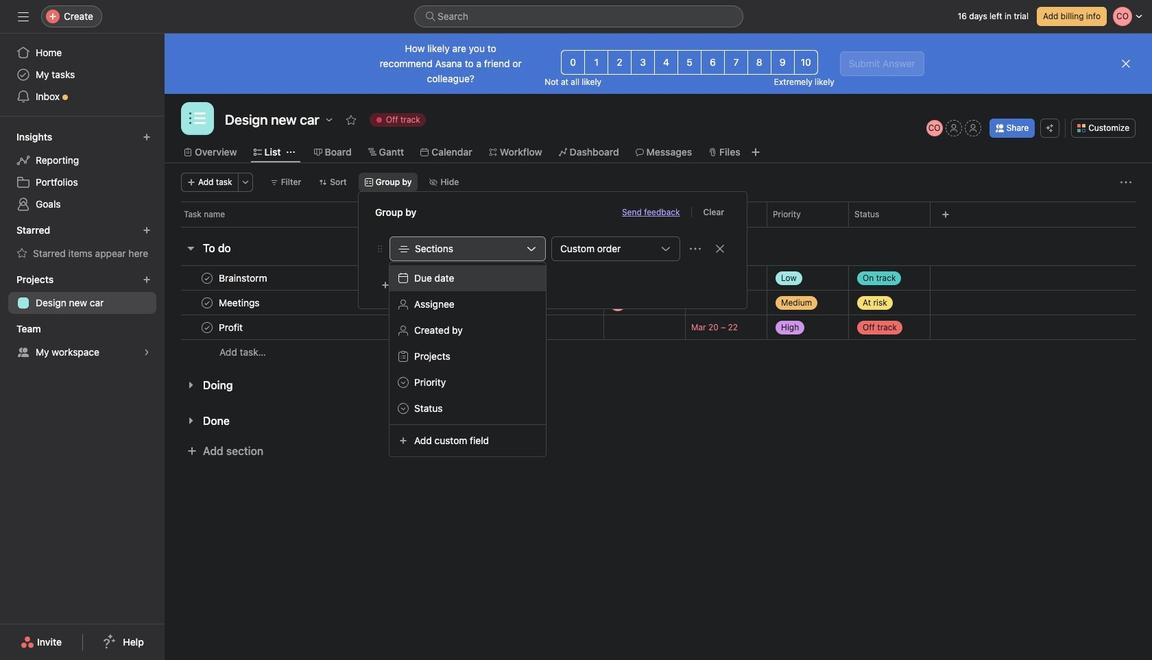 Task type: describe. For each thing, give the bounding box(es) containing it.
mark complete checkbox for task name text field within the brainstorm cell
[[199, 270, 215, 286]]

see details, my workspace image
[[143, 349, 151, 357]]

starred element
[[0, 218, 165, 268]]

global element
[[0, 34, 165, 116]]

show options for due date column image
[[748, 211, 756, 219]]

Task name text field
[[216, 296, 264, 310]]

add to starred image
[[346, 115, 357, 126]]

list image
[[189, 110, 206, 127]]

ask ai image
[[1047, 124, 1055, 132]]

dismiss image
[[1121, 58, 1132, 69]]

hide sidebar image
[[18, 11, 29, 22]]

header to do tree grid
[[165, 266, 1153, 365]]

add items to starred image
[[143, 226, 151, 235]]

brainstorm cell
[[165, 266, 604, 291]]

projects element
[[0, 268, 165, 317]]

task name text field for profit cell
[[216, 321, 247, 335]]

profit cell
[[165, 315, 604, 340]]

mark complete image for task name text box
[[199, 295, 215, 311]]



Task type: locate. For each thing, give the bounding box(es) containing it.
collapse task list for this group image
[[185, 243, 196, 254]]

mark complete image inside profit cell
[[199, 319, 215, 336]]

1 mark complete checkbox from the top
[[199, 270, 215, 286]]

remove image
[[715, 244, 726, 255]]

mark complete checkbox inside brainstorm cell
[[199, 270, 215, 286]]

task name text field for brainstorm cell
[[216, 271, 271, 285]]

mark complete checkbox for task name text box
[[199, 295, 215, 311]]

None radio
[[585, 50, 609, 75], [655, 50, 679, 75], [725, 50, 749, 75], [771, 50, 795, 75], [794, 50, 818, 75], [585, 50, 609, 75], [655, 50, 679, 75], [725, 50, 749, 75], [771, 50, 795, 75], [794, 50, 818, 75]]

meetings cell
[[165, 290, 604, 316]]

mark complete image
[[199, 295, 215, 311], [199, 319, 215, 336]]

add field image
[[942, 211, 950, 219]]

mark complete image inside meetings cell
[[199, 295, 215, 311]]

None radio
[[561, 50, 585, 75], [608, 50, 632, 75], [631, 50, 655, 75], [678, 50, 702, 75], [701, 50, 725, 75], [748, 50, 772, 75], [561, 50, 585, 75], [608, 50, 632, 75], [631, 50, 655, 75], [678, 50, 702, 75], [701, 50, 725, 75], [748, 50, 772, 75]]

Mark complete checkbox
[[199, 270, 215, 286], [199, 295, 215, 311]]

expand task list for this group image
[[185, 380, 196, 391], [185, 416, 196, 427]]

list box
[[414, 5, 744, 27]]

0 vertical spatial task name text field
[[216, 271, 271, 285]]

mark complete image
[[199, 270, 215, 286]]

manage project members image
[[927, 120, 943, 137]]

1 vertical spatial mark complete checkbox
[[199, 295, 215, 311]]

new project or portfolio image
[[143, 276, 151, 284]]

Task name text field
[[216, 271, 271, 285], [216, 321, 247, 335]]

tab actions image
[[287, 148, 295, 156]]

teams element
[[0, 317, 165, 366]]

task name text field up task name text box
[[216, 271, 271, 285]]

task name text field inside brainstorm cell
[[216, 271, 271, 285]]

new insights image
[[143, 133, 151, 141]]

2 mark complete checkbox from the top
[[199, 295, 215, 311]]

task name text field right mark complete option
[[216, 321, 247, 335]]

mark complete image down mark complete image
[[199, 319, 215, 336]]

0 vertical spatial mark complete image
[[199, 295, 215, 311]]

0 vertical spatial mark complete checkbox
[[199, 270, 215, 286]]

task name text field inside profit cell
[[216, 321, 247, 335]]

1 mark complete image from the top
[[199, 295, 215, 311]]

Mark complete checkbox
[[199, 319, 215, 336]]

add tab image
[[750, 147, 761, 158]]

0 vertical spatial expand task list for this group image
[[185, 380, 196, 391]]

2 mark complete image from the top
[[199, 319, 215, 336]]

1 task name text field from the top
[[216, 271, 271, 285]]

dialog
[[359, 192, 747, 309]]

1 vertical spatial expand task list for this group image
[[185, 416, 196, 427]]

2 expand task list for this group image from the top
[[185, 416, 196, 427]]

mark complete checkbox inside meetings cell
[[199, 295, 215, 311]]

insights element
[[0, 125, 165, 218]]

cell
[[604, 266, 686, 291]]

menu item
[[390, 266, 546, 292]]

row
[[165, 202, 1153, 227], [181, 226, 1136, 228], [165, 266, 1153, 291], [165, 290, 1153, 316], [165, 315, 1153, 340], [165, 340, 1153, 365]]

2 task name text field from the top
[[216, 321, 247, 335]]

option group
[[561, 50, 818, 75]]

mark complete image for task name text field in profit cell
[[199, 319, 215, 336]]

more actions image
[[241, 178, 250, 187]]

mark complete image up mark complete option
[[199, 295, 215, 311]]

1 expand task list for this group image from the top
[[185, 380, 196, 391]]

1 vertical spatial task name text field
[[216, 321, 247, 335]]

show menu image
[[690, 244, 701, 255]]

1 vertical spatial mark complete image
[[199, 319, 215, 336]]



Task type: vqa. For each thing, say whether or not it's contained in the screenshot.
Inbox
no



